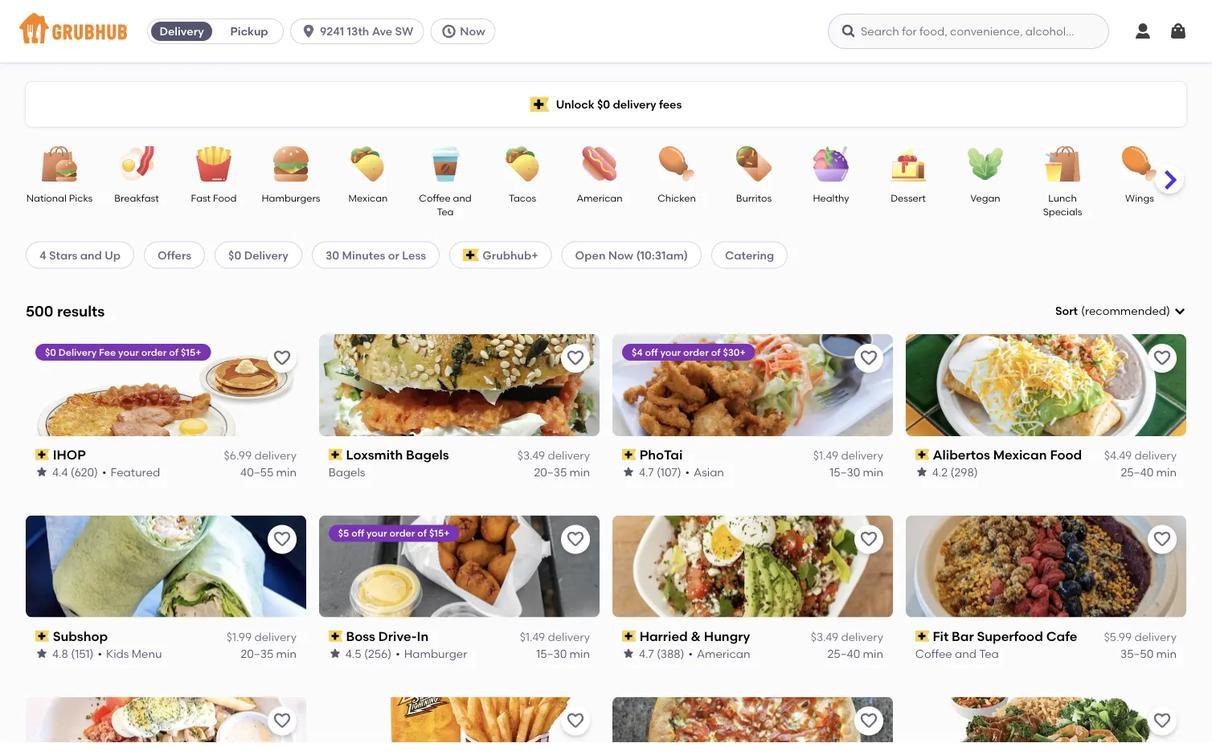 Task type: locate. For each thing, give the bounding box(es) containing it.
1 horizontal spatial of
[[418, 528, 427, 540]]

(
[[1082, 304, 1086, 318]]

subscription pass image left alibertos
[[916, 450, 930, 461]]

1 vertical spatial $0
[[229, 248, 242, 262]]

fit bar superfood cafe logo image
[[906, 516, 1187, 618]]

0 horizontal spatial now
[[460, 25, 485, 38]]

delivery for boss drive-in
[[548, 631, 590, 645]]

subscription pass image left subshop at the left
[[35, 631, 50, 643]]

star icon image left 4.8
[[35, 648, 48, 661]]

0 horizontal spatial mexican
[[349, 192, 388, 204]]

4.7 left (388)
[[639, 647, 654, 661]]

open now (10:31am)
[[576, 248, 689, 262]]

1 vertical spatial off
[[352, 528, 365, 540]]

0 horizontal spatial food
[[213, 192, 237, 204]]

save this restaurant button for "alibertos mexican food logo"
[[1149, 344, 1178, 373]]

1 horizontal spatial 20–35
[[534, 466, 567, 479]]

0 horizontal spatial coffee
[[419, 192, 451, 204]]

1 horizontal spatial bagels
[[406, 447, 450, 463]]

0 vertical spatial $3.49
[[518, 449, 545, 463]]

fast
[[191, 192, 211, 204]]

• down harried & hungry
[[689, 647, 693, 661]]

delivery inside button
[[160, 25, 204, 38]]

$0 right unlock
[[598, 98, 611, 111]]

subshop
[[53, 629, 108, 645]]

1 horizontal spatial $15+
[[430, 528, 450, 540]]

harried & hungry
[[640, 629, 751, 645]]

save this restaurant button for kfc logo
[[561, 707, 590, 736]]

• down drive-
[[396, 647, 401, 661]]

4.8 (151)
[[52, 647, 94, 661]]

0 horizontal spatial 20–35 min
[[241, 647, 297, 661]]

your right fee
[[118, 346, 139, 358]]

subscription pass image left ihop
[[35, 450, 50, 461]]

1 vertical spatial delivery
[[244, 248, 289, 262]]

save this restaurant image
[[860, 349, 879, 368], [1153, 349, 1173, 368], [860, 531, 879, 550], [273, 712, 292, 732], [860, 712, 879, 732]]

• featured
[[102, 466, 160, 479]]

unlock $0 delivery fees
[[556, 98, 682, 111]]

delivery down the hamburgers
[[244, 248, 289, 262]]

kfc logo image
[[319, 698, 600, 744]]

1 horizontal spatial grubhub plus flag logo image
[[531, 97, 550, 112]]

save this restaurant image for subshop logo
[[273, 531, 292, 550]]

food left $4.49
[[1051, 447, 1083, 463]]

min for harried & hungry
[[864, 647, 884, 661]]

results
[[57, 302, 105, 320]]

0 horizontal spatial 25–40
[[828, 647, 861, 661]]

min for boss drive-in
[[570, 647, 590, 661]]

0 vertical spatial 20–35
[[534, 466, 567, 479]]

0 horizontal spatial american
[[577, 192, 623, 204]]

min
[[276, 466, 297, 479], [570, 466, 590, 479], [864, 466, 884, 479], [1157, 466, 1178, 479], [276, 647, 297, 661], [570, 647, 590, 661], [864, 647, 884, 661], [1157, 647, 1178, 661]]

4.7 for harried & hungry
[[639, 647, 654, 661]]

1 horizontal spatial $3.49
[[811, 631, 839, 645]]

food right fast
[[213, 192, 237, 204]]

0 horizontal spatial 25–40 min
[[828, 647, 884, 661]]

unlock
[[556, 98, 595, 111]]

grubhub plus flag logo image left grubhub+
[[463, 249, 480, 262]]

0 vertical spatial 25–40 min
[[1122, 466, 1178, 479]]

$3.49
[[518, 449, 545, 463], [811, 631, 839, 645]]

(151)
[[71, 647, 94, 661]]

catering
[[726, 248, 775, 262]]

$1.49 delivery for boss drive-in
[[520, 631, 590, 645]]

4.5 (256)
[[346, 647, 392, 661]]

1 horizontal spatial mexican
[[994, 447, 1048, 463]]

bar
[[953, 629, 975, 645]]

35–50 min
[[1121, 647, 1178, 661]]

subshop logo image
[[26, 516, 306, 618]]

save this restaurant button for fit bar superfood cafe logo
[[1149, 526, 1178, 555]]

star icon image left 4.7 (107)
[[623, 466, 635, 479]]

coffee and tea down coffee and tea image
[[419, 192, 472, 218]]

sort
[[1056, 304, 1079, 318]]

1 vertical spatial 25–40
[[828, 647, 861, 661]]

0 horizontal spatial 15–30 min
[[537, 647, 590, 661]]

$3.49 delivery
[[518, 449, 590, 463], [811, 631, 884, 645]]

15–30
[[830, 466, 861, 479], [537, 647, 567, 661]]

1 vertical spatial $15+
[[430, 528, 450, 540]]

$4.49 delivery
[[1105, 449, 1178, 463]]

save this restaurant image
[[273, 349, 292, 368], [566, 349, 586, 368], [273, 531, 292, 550], [566, 531, 586, 550], [1153, 531, 1173, 550], [566, 712, 586, 732], [1153, 712, 1173, 732]]

1 horizontal spatial 25–40
[[1122, 466, 1154, 479]]

20–35 for subshop
[[241, 647, 274, 661]]

0 vertical spatial $3.49 delivery
[[518, 449, 590, 463]]

chicken image
[[649, 146, 705, 182]]

(620)
[[71, 466, 98, 479]]

order
[[141, 346, 167, 358], [684, 346, 709, 358], [390, 528, 416, 540]]

0 horizontal spatial $3.49 delivery
[[518, 449, 590, 463]]

0 vertical spatial $1.49 delivery
[[814, 449, 884, 463]]

subscription pass image for fit bar superfood cafe
[[916, 631, 930, 643]]

coffee down fit
[[916, 647, 953, 661]]

25–40
[[1122, 466, 1154, 479], [828, 647, 861, 661]]

0 vertical spatial and
[[453, 192, 472, 204]]

30 minutes or less
[[326, 248, 426, 262]]

subscription pass image
[[35, 450, 50, 461], [916, 450, 930, 461], [35, 631, 50, 643], [329, 631, 343, 643], [916, 631, 930, 643]]

$0 delivery fee your order of $15+
[[45, 346, 201, 358]]

1 vertical spatial 25–40 min
[[828, 647, 884, 661]]

bagels down loxsmith on the left bottom
[[329, 466, 366, 479]]

star icon image for ihop
[[35, 466, 48, 479]]

2 horizontal spatial of
[[712, 346, 721, 358]]

american
[[577, 192, 623, 204], [697, 647, 751, 661]]

american down the hungry
[[697, 647, 751, 661]]

star icon image
[[35, 466, 48, 479], [623, 466, 635, 479], [916, 466, 929, 479], [35, 648, 48, 661], [329, 648, 342, 661], [623, 648, 635, 661]]

of right fee
[[169, 346, 179, 358]]

(298)
[[951, 466, 979, 479]]

svg image
[[1134, 22, 1153, 41], [1169, 22, 1189, 41], [301, 23, 317, 39], [441, 23, 457, 39], [1174, 305, 1187, 318]]

0 horizontal spatial $15+
[[181, 346, 201, 358]]

1 vertical spatial $1.49
[[520, 631, 545, 645]]

now
[[460, 25, 485, 38], [609, 248, 634, 262]]

15–30 min
[[830, 466, 884, 479], [537, 647, 590, 661]]

1 vertical spatial 20–35
[[241, 647, 274, 661]]

hamburgers
[[262, 192, 321, 204]]

1 vertical spatial $3.49
[[811, 631, 839, 645]]

grubhub plus flag logo image for unlock $0 delivery fees
[[531, 97, 550, 112]]

national picks image
[[31, 146, 88, 182]]

0 horizontal spatial 20–35
[[241, 647, 274, 661]]

(107)
[[657, 466, 682, 479]]

subscription pass image
[[329, 450, 343, 461], [623, 450, 637, 461], [623, 631, 637, 643]]

$4.49
[[1105, 449, 1133, 463]]

$6.99 delivery
[[224, 449, 297, 463]]

1 vertical spatial 20–35 min
[[241, 647, 297, 661]]

0 horizontal spatial of
[[169, 346, 179, 358]]

4
[[39, 248, 46, 262]]

photai  logo image
[[613, 334, 894, 437]]

svg image inside the now button
[[441, 23, 457, 39]]

1 horizontal spatial $3.49 delivery
[[811, 631, 884, 645]]

0 vertical spatial grubhub plus flag logo image
[[531, 97, 550, 112]]

2 vertical spatial $0
[[45, 346, 56, 358]]

1 horizontal spatial off
[[646, 346, 658, 358]]

$15+
[[181, 346, 201, 358], [430, 528, 450, 540]]

1 vertical spatial 4.7
[[639, 647, 654, 661]]

of right the '$5'
[[418, 528, 427, 540]]

• for subshop
[[98, 647, 102, 661]]

40–55
[[241, 466, 274, 479]]

1 horizontal spatial coffee and tea
[[916, 647, 1000, 661]]

coffee and tea image
[[417, 146, 474, 182]]

$1.49 for boss drive-in
[[520, 631, 545, 645]]

1 4.7 from the top
[[639, 466, 654, 479]]

1 horizontal spatial $1.49 delivery
[[814, 449, 884, 463]]

$0 for $0 delivery
[[229, 248, 242, 262]]

1 vertical spatial $3.49 delivery
[[811, 631, 884, 645]]

1 horizontal spatial 15–30
[[830, 466, 861, 479]]

13th
[[347, 25, 369, 38]]

star icon image left 4.4
[[35, 466, 48, 479]]

off right $4 at the right of the page
[[646, 346, 658, 358]]

star icon image left '4.2'
[[916, 466, 929, 479]]

0 horizontal spatial $1.49
[[520, 631, 545, 645]]

subscription pass image left harried in the right bottom of the page
[[623, 631, 637, 643]]

1 horizontal spatial delivery
[[160, 25, 204, 38]]

star icon image left 4.5
[[329, 648, 342, 661]]

1 horizontal spatial $1.49
[[814, 449, 839, 463]]

1 horizontal spatial and
[[453, 192, 472, 204]]

0 vertical spatial $1.49
[[814, 449, 839, 463]]

•
[[102, 466, 107, 479], [686, 466, 690, 479], [98, 647, 102, 661], [396, 647, 401, 661], [689, 647, 693, 661]]

0 vertical spatial american
[[577, 192, 623, 204]]

4.7 (388)
[[639, 647, 685, 661]]

2 vertical spatial and
[[956, 647, 977, 661]]

save this restaurant image for luciano's pizza & pasta logo
[[860, 712, 879, 732]]

2 horizontal spatial delivery
[[244, 248, 289, 262]]

save this restaurant image for panda express logo
[[1153, 712, 1173, 732]]

$1.99 delivery
[[227, 631, 297, 645]]

1 vertical spatial mexican
[[994, 447, 1048, 463]]

15–30 min for boss drive-in
[[537, 647, 590, 661]]

1 horizontal spatial your
[[367, 528, 388, 540]]

alibertos mexican food logo image
[[906, 334, 1187, 437]]

$3.49 delivery for loxsmith bagels
[[518, 449, 590, 463]]

0 horizontal spatial your
[[118, 346, 139, 358]]

• for boss drive-in
[[396, 647, 401, 661]]

star icon image for boss drive-in
[[329, 648, 342, 661]]

min for loxsmith bagels
[[570, 466, 590, 479]]

delivery for $0 delivery
[[244, 248, 289, 262]]

1 vertical spatial 15–30
[[537, 647, 567, 661]]

1 vertical spatial now
[[609, 248, 634, 262]]

• right (151)
[[98, 647, 102, 661]]

lunch
[[1049, 192, 1078, 204]]

1 horizontal spatial order
[[390, 528, 416, 540]]

save this restaurant image for kfc logo
[[566, 712, 586, 732]]

delivery for loxsmith bagels
[[548, 449, 590, 463]]

0 vertical spatial now
[[460, 25, 485, 38]]

subscription pass image for photai
[[623, 450, 637, 461]]

your right the '$5'
[[367, 528, 388, 540]]

$5.99
[[1105, 631, 1133, 645]]

• for harried & hungry
[[689, 647, 693, 661]]

coffee down coffee and tea image
[[419, 192, 451, 204]]

great american diner bar logo image
[[26, 698, 306, 744]]

superfood
[[978, 629, 1044, 645]]

0 horizontal spatial $1.49 delivery
[[520, 631, 590, 645]]

0 vertical spatial coffee
[[419, 192, 451, 204]]

delivery for subshop
[[255, 631, 297, 645]]

$0 down 500
[[45, 346, 56, 358]]

tea
[[437, 206, 454, 218], [980, 647, 1000, 661]]

of for photai
[[712, 346, 721, 358]]

your right $4 at the right of the page
[[661, 346, 681, 358]]

subscription pass image for harried & hungry
[[623, 631, 637, 643]]

1 horizontal spatial 15–30 min
[[830, 466, 884, 479]]

boss drive-in
[[346, 629, 429, 645]]

delivery left fee
[[59, 346, 97, 358]]

svg image inside 9241 13th ave sw button
[[301, 23, 317, 39]]

bagels right loxsmith on the left bottom
[[406, 447, 450, 463]]

0 horizontal spatial grubhub plus flag logo image
[[463, 249, 480, 262]]

cafe
[[1047, 629, 1078, 645]]

25–40 min
[[1122, 466, 1178, 479], [828, 647, 884, 661]]

None field
[[1056, 303, 1187, 320]]

min for alibertos mexican food
[[1157, 466, 1178, 479]]

healthy
[[814, 192, 850, 204]]

save this restaurant button for subshop logo
[[268, 526, 297, 555]]

1 vertical spatial grubhub plus flag logo image
[[463, 249, 480, 262]]

delivery for harried & hungry
[[842, 631, 884, 645]]

and left the up
[[80, 248, 102, 262]]

luciano's pizza & pasta logo image
[[613, 698, 894, 744]]

grubhub plus flag logo image
[[531, 97, 550, 112], [463, 249, 480, 262]]

25–40 for alibertos mexican food
[[1122, 466, 1154, 479]]

0 horizontal spatial off
[[352, 528, 365, 540]]

4.7 left (107)
[[639, 466, 654, 479]]

save this restaurant button for great american diner bar logo
[[268, 707, 297, 736]]

american down american image on the top of page
[[577, 192, 623, 204]]

2 4.7 from the top
[[639, 647, 654, 661]]

min for ihop
[[276, 466, 297, 479]]

40–55 min
[[241, 466, 297, 479]]

subscription pass image left loxsmith on the left bottom
[[329, 450, 343, 461]]

4 stars and up
[[39, 248, 121, 262]]

loxsmith bagels logo image
[[319, 334, 600, 437]]

1 vertical spatial $1.49 delivery
[[520, 631, 590, 645]]

order left '$30+'
[[684, 346, 709, 358]]

off
[[646, 346, 658, 358], [352, 528, 365, 540]]

0 vertical spatial delivery
[[160, 25, 204, 38]]

• for photai
[[686, 466, 690, 479]]

1 horizontal spatial american
[[697, 647, 751, 661]]

grubhub plus flag logo image left unlock
[[531, 97, 550, 112]]

• right (107)
[[686, 466, 690, 479]]

0 horizontal spatial tea
[[437, 206, 454, 218]]

0 vertical spatial bagels
[[406, 447, 450, 463]]

0 vertical spatial $15+
[[181, 346, 201, 358]]

1 horizontal spatial 20–35 min
[[534, 466, 590, 479]]

subscription pass image left "photai"
[[623, 450, 637, 461]]

off right the '$5'
[[352, 528, 365, 540]]

subscription pass image left boss
[[329, 631, 343, 643]]

save this restaurant image for fit bar superfood cafe logo
[[1153, 531, 1173, 550]]

1 vertical spatial coffee
[[916, 647, 953, 661]]

1 horizontal spatial now
[[609, 248, 634, 262]]

mexican
[[349, 192, 388, 204], [994, 447, 1048, 463]]

tacos image
[[495, 146, 551, 182]]

delivery left pickup
[[160, 25, 204, 38]]

4.4
[[52, 466, 68, 479]]

order right fee
[[141, 346, 167, 358]]

mexican right alibertos
[[994, 447, 1048, 463]]

tea down fit bar superfood cafe
[[980, 647, 1000, 661]]

boss drive-in logo image
[[319, 516, 600, 618]]

0 vertical spatial off
[[646, 346, 658, 358]]

0 vertical spatial tea
[[437, 206, 454, 218]]

of left '$30+'
[[712, 346, 721, 358]]

vegan image
[[958, 146, 1014, 182]]

0 horizontal spatial 15–30
[[537, 647, 567, 661]]

1 horizontal spatial 25–40 min
[[1122, 466, 1178, 479]]

order for boss drive-in
[[390, 528, 416, 540]]

none field containing sort
[[1056, 303, 1187, 320]]

2 horizontal spatial and
[[956, 647, 977, 661]]

0 horizontal spatial $3.49
[[518, 449, 545, 463]]

Search for food, convenience, alcohol... search field
[[828, 14, 1110, 49]]

2 vertical spatial delivery
[[59, 346, 97, 358]]

and
[[453, 192, 472, 204], [80, 248, 102, 262], [956, 647, 977, 661]]

now right the open
[[609, 248, 634, 262]]

0 vertical spatial 15–30 min
[[830, 466, 884, 479]]

your
[[118, 346, 139, 358], [661, 346, 681, 358], [367, 528, 388, 540]]

and down coffee and tea image
[[453, 192, 472, 204]]

or
[[388, 248, 400, 262]]

$5 off your order of $15+
[[339, 528, 450, 540]]

$0 right offers
[[229, 248, 242, 262]]

$1.49 delivery for photai
[[814, 449, 884, 463]]

fast food image
[[186, 146, 242, 182]]

less
[[402, 248, 426, 262]]

save this restaurant image for great american diner bar logo
[[273, 712, 292, 732]]

coffee and tea down the bar
[[916, 647, 1000, 661]]

0 vertical spatial 15–30
[[830, 466, 861, 479]]

breakfast
[[114, 192, 159, 204]]

now right the sw
[[460, 25, 485, 38]]

delivery
[[613, 98, 657, 111], [255, 449, 297, 463], [548, 449, 590, 463], [842, 449, 884, 463], [1135, 449, 1178, 463], [255, 631, 297, 645], [548, 631, 590, 645], [842, 631, 884, 645], [1135, 631, 1178, 645]]

1 horizontal spatial $0
[[229, 248, 242, 262]]

and down the bar
[[956, 647, 977, 661]]

star icon image left 4.7 (388)
[[623, 648, 635, 661]]

subscription pass image left fit
[[916, 631, 930, 643]]

save this restaurant button for panda express logo
[[1149, 707, 1178, 736]]

0 horizontal spatial and
[[80, 248, 102, 262]]

1 vertical spatial tea
[[980, 647, 1000, 661]]

tea down coffee and tea image
[[437, 206, 454, 218]]

0 vertical spatial $0
[[598, 98, 611, 111]]

star icon image for photai
[[623, 466, 635, 479]]

your for boss drive-in
[[367, 528, 388, 540]]

subscription pass image for loxsmith bagels
[[329, 450, 343, 461]]

mexican down "mexican" image
[[349, 192, 388, 204]]

order right the '$5'
[[390, 528, 416, 540]]

vegan
[[971, 192, 1001, 204]]

$4
[[632, 346, 643, 358]]

0 vertical spatial 25–40
[[1122, 466, 1154, 479]]

subscription pass image for boss drive-in
[[329, 631, 343, 643]]

• right (620)
[[102, 466, 107, 479]]

1 vertical spatial american
[[697, 647, 751, 661]]

1 horizontal spatial coffee
[[916, 647, 953, 661]]



Task type: describe. For each thing, give the bounding box(es) containing it.
coffee inside coffee and tea
[[419, 192, 451, 204]]

photai
[[640, 447, 683, 463]]

$0 delivery
[[229, 248, 289, 262]]

1 vertical spatial food
[[1051, 447, 1083, 463]]

$30+
[[723, 346, 746, 358]]

delivery for ihop
[[255, 449, 297, 463]]

save this restaurant image for harried & hungry logo
[[860, 531, 879, 550]]

open
[[576, 248, 606, 262]]

delivery for alibertos mexican food
[[1135, 449, 1178, 463]]

4.8
[[52, 647, 68, 661]]

wings image
[[1112, 146, 1169, 182]]

4.2 (298)
[[933, 466, 979, 479]]

up
[[105, 248, 121, 262]]

2 horizontal spatial $0
[[598, 98, 611, 111]]

0 vertical spatial mexican
[[349, 192, 388, 204]]

25–40 min for alibertos mexican food
[[1122, 466, 1178, 479]]

alibertos mexican food
[[934, 447, 1083, 463]]

4.5
[[346, 647, 362, 661]]

american image
[[572, 146, 628, 182]]

$5.99 delivery
[[1105, 631, 1178, 645]]

• american
[[689, 647, 751, 661]]

featured
[[111, 466, 160, 479]]

hamburger
[[405, 647, 468, 661]]

25–40 min for harried & hungry
[[828, 647, 884, 661]]

$1.49 for photai
[[814, 449, 839, 463]]

now button
[[431, 18, 502, 44]]

menu
[[132, 647, 162, 661]]

0 horizontal spatial order
[[141, 346, 167, 358]]

$5
[[339, 528, 349, 540]]

fit bar superfood cafe
[[934, 629, 1078, 645]]

(388)
[[657, 647, 685, 661]]

star icon image for harried & hungry
[[623, 648, 635, 661]]

subscription pass image for subshop
[[35, 631, 50, 643]]

delivery button
[[148, 18, 216, 44]]

asian
[[694, 466, 725, 479]]

harried
[[640, 629, 688, 645]]

pickup button
[[216, 18, 283, 44]]

order for photai
[[684, 346, 709, 358]]

now inside button
[[460, 25, 485, 38]]

15–30 for boss drive-in
[[537, 647, 567, 661]]

alibertos
[[934, 447, 991, 463]]

9241 13th ave sw
[[320, 25, 414, 38]]

grubhub plus flag logo image for grubhub+
[[463, 249, 480, 262]]

$3.49 delivery for harried & hungry
[[811, 631, 884, 645]]

ave
[[372, 25, 393, 38]]

breakfast image
[[109, 146, 165, 182]]

save this restaurant button for loxsmith bagels logo
[[561, 344, 590, 373]]

kids
[[106, 647, 129, 661]]

$6.99
[[224, 449, 252, 463]]

min for photai
[[864, 466, 884, 479]]

save this restaurant button for harried & hungry logo
[[855, 526, 884, 555]]

$3.49 for harried & hungry
[[811, 631, 839, 645]]

$1.99
[[227, 631, 252, 645]]

healthy image
[[804, 146, 860, 182]]

$4 off your order of $30+
[[632, 346, 746, 358]]

save this restaurant button for luciano's pizza & pasta logo
[[855, 707, 884, 736]]

min for fit bar superfood cafe
[[1157, 647, 1178, 661]]

25–40 for harried & hungry
[[828, 647, 861, 661]]

500
[[26, 302, 53, 320]]

$0 for $0 delivery fee your order of $15+
[[45, 346, 56, 358]]

grubhub+
[[483, 248, 539, 262]]

mexican image
[[340, 146, 397, 182]]

drive-
[[379, 629, 417, 645]]

1 vertical spatial bagels
[[329, 466, 366, 479]]

sw
[[395, 25, 414, 38]]

hamburgers image
[[263, 146, 319, 182]]

minutes
[[342, 248, 386, 262]]

fee
[[99, 346, 116, 358]]

tea inside coffee and tea
[[437, 206, 454, 218]]

4.4 (620)
[[52, 466, 98, 479]]

lunch specials image
[[1035, 146, 1091, 182]]

500 results
[[26, 302, 105, 320]]

specials
[[1044, 206, 1083, 218]]

save this restaurant image for loxsmith bagels logo
[[566, 349, 586, 368]]

1 vertical spatial and
[[80, 248, 102, 262]]

hungry
[[704, 629, 751, 645]]

9241 13th ave sw button
[[290, 18, 431, 44]]

20–35 min for subshop
[[241, 647, 297, 661]]

off for photai
[[646, 346, 658, 358]]

national
[[26, 192, 67, 204]]

loxsmith bagels
[[346, 447, 450, 463]]

star icon image for subshop
[[35, 648, 48, 661]]

)
[[1167, 304, 1171, 318]]

4.7 (107)
[[639, 466, 682, 479]]

subscription pass image for alibertos mexican food
[[916, 450, 930, 461]]

main navigation navigation
[[0, 0, 1213, 63]]

dessert image
[[881, 146, 937, 182]]

of for boss drive-in
[[418, 528, 427, 540]]

tacos
[[509, 192, 537, 204]]

4.7 for photai
[[639, 466, 654, 479]]

• for ihop
[[102, 466, 107, 479]]

fees
[[659, 98, 682, 111]]

delivery for fit bar superfood cafe
[[1135, 631, 1178, 645]]

in
[[417, 629, 429, 645]]

• kids menu
[[98, 647, 162, 661]]

15–30 for photai
[[830, 466, 861, 479]]

offers
[[158, 248, 192, 262]]

fast food
[[191, 192, 237, 204]]

min for subshop
[[276, 647, 297, 661]]

national picks
[[26, 192, 93, 204]]

picks
[[69, 192, 93, 204]]

fit
[[934, 629, 949, 645]]

off for boss drive-in
[[352, 528, 365, 540]]

0 vertical spatial coffee and tea
[[419, 192, 472, 218]]

boss
[[346, 629, 376, 645]]

(10:31am)
[[637, 248, 689, 262]]

your for photai
[[661, 346, 681, 358]]

20–35 min for loxsmith bagels
[[534, 466, 590, 479]]

harried & hungry logo image
[[613, 516, 894, 618]]

• asian
[[686, 466, 725, 479]]

1 vertical spatial coffee and tea
[[916, 647, 1000, 661]]

burritos image
[[726, 146, 783, 182]]

wings
[[1126, 192, 1155, 204]]

ihop logo image
[[26, 334, 306, 437]]

save this restaurant image for "alibertos mexican food logo"
[[1153, 349, 1173, 368]]

20–35 for loxsmith bagels
[[534, 466, 567, 479]]

subscription pass image for ihop
[[35, 450, 50, 461]]

panda express logo image
[[906, 698, 1187, 744]]

chicken
[[658, 192, 696, 204]]

15–30 min for photai
[[830, 466, 884, 479]]

$3.49 for loxsmith bagels
[[518, 449, 545, 463]]

9241
[[320, 25, 344, 38]]

delivery for $0 delivery fee your order of $15+
[[59, 346, 97, 358]]

svg image
[[841, 23, 857, 39]]

• hamburger
[[396, 647, 468, 661]]

0 vertical spatial food
[[213, 192, 237, 204]]

burritos
[[737, 192, 772, 204]]

stars
[[49, 248, 78, 262]]

delivery for photai
[[842, 449, 884, 463]]

lunch specials
[[1044, 192, 1083, 218]]

4.2
[[933, 466, 949, 479]]

&
[[691, 629, 701, 645]]

pickup
[[231, 25, 268, 38]]

30
[[326, 248, 340, 262]]



Task type: vqa. For each thing, say whether or not it's contained in the screenshot.


